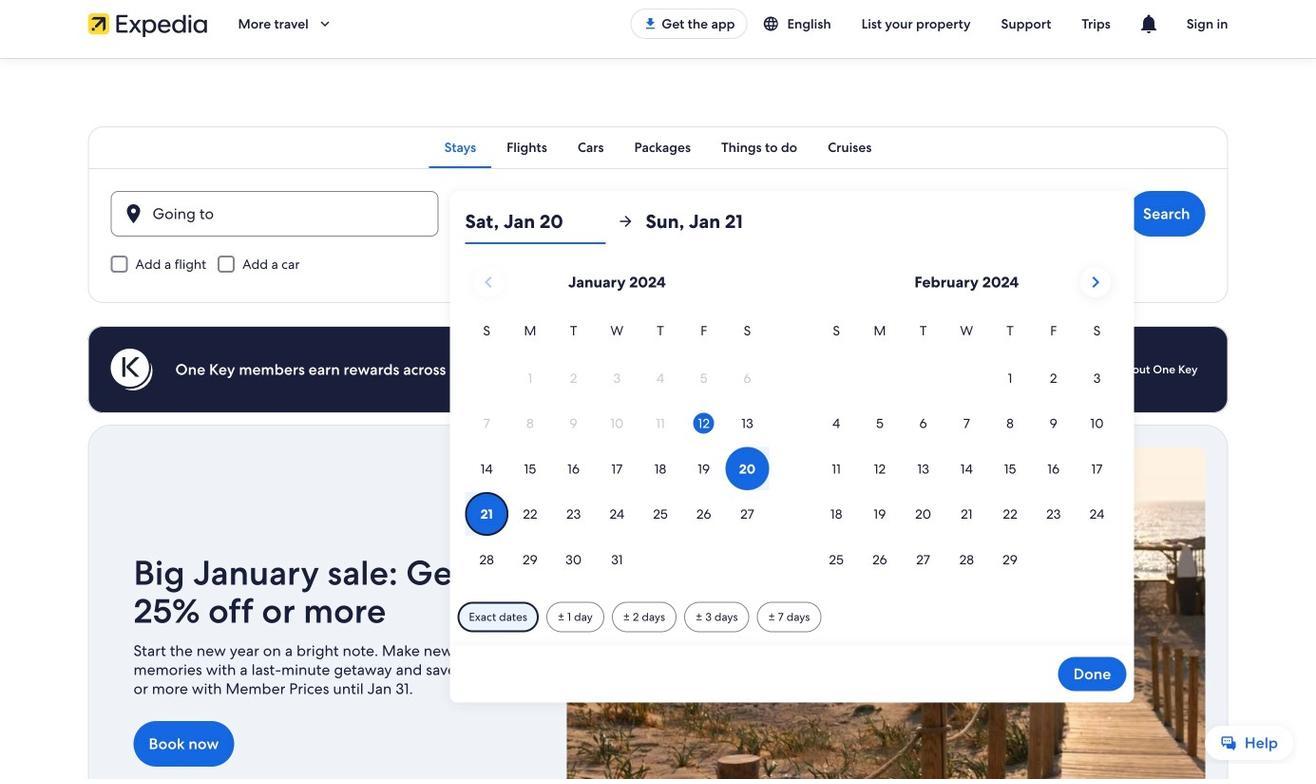 Task type: locate. For each thing, give the bounding box(es) containing it.
application
[[465, 259, 1119, 583]]

today element
[[694, 413, 714, 434]]

february 2024 element
[[815, 320, 1119, 583]]

communication center icon image
[[1137, 12, 1160, 35]]

small image
[[763, 15, 787, 32]]

main content
[[0, 58, 1316, 779]]

directional image
[[617, 213, 634, 230]]

previous month image
[[477, 271, 500, 294]]

expedia logo image
[[88, 10, 208, 37]]

tab list
[[88, 126, 1228, 168]]



Task type: describe. For each thing, give the bounding box(es) containing it.
january 2024 element
[[465, 320, 769, 583]]

next month image
[[1084, 271, 1107, 294]]

download the app button image
[[643, 16, 658, 31]]

more travel image
[[316, 15, 333, 32]]



